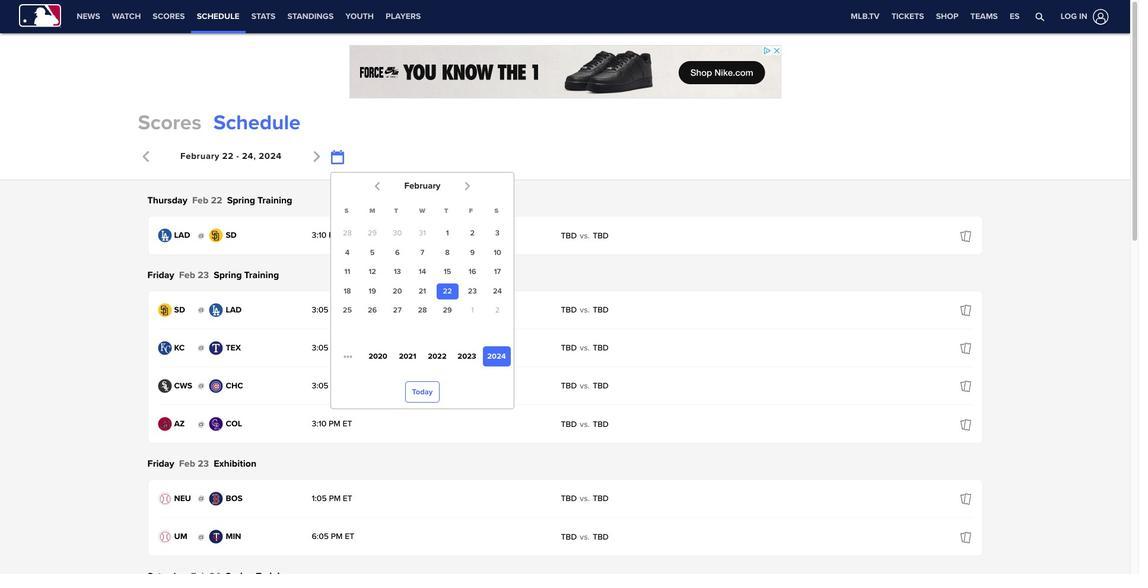 Task type: locate. For each thing, give the bounding box(es) containing it.
2 secondary navigation element from the left
[[427, 0, 527, 33]]

1 horizontal spatial sd image
[[209, 229, 223, 243]]

0 vertical spatial 1
[[446, 229, 449, 238]]

7 . from the top
[[588, 532, 590, 542]]

spring for feb 23
[[214, 270, 242, 281]]

22 left - at the left of page
[[222, 151, 234, 162]]

0 vertical spatial 28
[[343, 229, 352, 238]]

choose friday, february 16th, 2024 option
[[462, 264, 484, 280]]

3:05 pm et for chc
[[312, 381, 354, 391]]

1 vertical spatial 23
[[468, 287, 477, 296]]

5 . from the top
[[588, 419, 590, 429]]

choose thursday, february 15th, 2024 option
[[437, 264, 459, 280]]

0 vertical spatial 3:05 pm et link
[[312, 305, 431, 315]]

friday for friday feb 23 exhibition
[[148, 458, 174, 470]]

0 vertical spatial february
[[180, 151, 220, 162]]

0 vertical spatial 3:10 pm et link
[[312, 230, 431, 240]]

1 horizontal spatial sd
[[226, 230, 237, 240]]

1 vertical spatial 3:05 pm et link
[[312, 343, 431, 353]]

advertisement element
[[349, 45, 782, 99], [815, 108, 993, 138]]

. for sd
[[588, 305, 590, 315]]

0 vertical spatial friday
[[148, 270, 174, 281]]

choose sunday, february 18th, 2024 option
[[337, 284, 359, 300]]

0 vertical spatial 2024
[[259, 151, 282, 162]]

tbd vs . tbd
[[561, 231, 609, 241], [561, 305, 609, 315], [561, 343, 609, 353], [561, 381, 609, 391], [561, 419, 609, 429], [561, 494, 609, 504], [561, 532, 609, 542]]

1 horizontal spatial 29
[[443, 306, 452, 315]]

1 for choose thursday, february 1st, 2024 option
[[446, 229, 449, 238]]

3:10 pm et for sd
[[312, 230, 352, 240]]

2024 right the 24,
[[259, 151, 282, 162]]

3:05 pm et down choose sunday, february 25th, 2024 option on the bottom left
[[312, 343, 354, 353]]

24,
[[242, 151, 256, 162]]

1 vertical spatial scores
[[138, 110, 202, 135]]

1 horizontal spatial sd link
[[209, 229, 247, 243]]

2022 button
[[424, 347, 451, 367]]

choose thursday, february 29th, 2024 option
[[437, 303, 459, 319]]

4 vs from the top
[[580, 381, 588, 391]]

tex
[[226, 343, 241, 353]]

cws image
[[158, 379, 172, 393]]

@ for sd
[[198, 305, 204, 315]]

28 down choose wednesday, february 21st, 2024 option
[[418, 306, 427, 315]]

0 vertical spatial sd link
[[209, 229, 247, 243]]

1 tbd vs . tbd from the top
[[561, 231, 609, 241]]

1 vertical spatial lad
[[226, 305, 242, 315]]

0 vertical spatial 29
[[368, 229, 377, 238]]

2 3:10 from the top
[[312, 419, 327, 429]]

1 secondary navigation element from the left
[[71, 0, 427, 33]]

schedule left stats
[[197, 11, 240, 21]]

february inside button
[[180, 151, 220, 162]]

1 vs from the top
[[580, 231, 588, 241]]

pm for min
[[331, 532, 343, 542]]

choose saturday, february 10th, 2024 option
[[487, 245, 509, 261]]

1 vertical spatial 28
[[418, 306, 427, 315]]

1 vertical spatial training
[[244, 270, 279, 281]]

february for february
[[405, 180, 441, 191]]

cws
[[174, 381, 192, 391]]

4 tbd vs . tbd from the top
[[561, 381, 609, 391]]

0 vertical spatial sd image
[[209, 229, 223, 243]]

pm for tex
[[331, 343, 343, 353]]

sd link up kc
[[158, 303, 196, 317]]

2 3:05 from the top
[[312, 343, 329, 353]]

3 vs from the top
[[580, 343, 588, 353]]

sd down thursday feb 22 spring training at the left top of the page
[[226, 230, 237, 240]]

1 horizontal spatial 1
[[471, 306, 474, 315]]

schedule link left stats
[[191, 0, 246, 31]]

1 horizontal spatial lad link
[[209, 303, 247, 317]]

1 horizontal spatial advertisement element
[[815, 108, 993, 138]]

0 vertical spatial schedule
[[197, 11, 240, 21]]

3:05 pm et down the view all years icon
[[312, 381, 354, 391]]

1 3:05 pm et link from the top
[[312, 305, 431, 315]]

neu
[[174, 494, 191, 504]]

tickets
[[892, 11, 925, 21]]

lad link
[[158, 229, 196, 243], [209, 303, 247, 317]]

29 for choose monday, january 29th, 2024 option
[[368, 229, 377, 238]]

22 down the choose thursday, february 15th, 2024 option
[[443, 287, 452, 296]]

lad link down friday feb 23 spring training
[[209, 303, 247, 317]]

9
[[470, 248, 475, 258]]

tex link
[[209, 341, 247, 355]]

0 vertical spatial scores
[[153, 11, 185, 21]]

-
[[236, 151, 240, 162]]

top navigation menu bar
[[0, 0, 1131, 33]]

vs for az
[[580, 419, 588, 429]]

3:10 pm et
[[312, 230, 352, 240], [312, 419, 352, 429]]

choose sunday, january 28th, 2024 option
[[337, 226, 359, 242]]

0 vertical spatial feb
[[192, 195, 209, 207]]

february left - at the left of page
[[180, 151, 220, 162]]

28 for choose sunday, january 28th, 2024 option on the left of the page
[[343, 229, 352, 238]]

sd image for leftmost 'sd' link
[[158, 303, 172, 317]]

cws link
[[158, 379, 196, 393]]

february
[[180, 151, 220, 162], [405, 180, 441, 191]]

standings link
[[282, 0, 340, 33]]

lad link down thursday in the top of the page
[[158, 229, 196, 243]]

pm for lad
[[331, 305, 343, 315]]

choose saturday, february 24th, 2024 option
[[487, 284, 509, 300]]

choose tuesday, february 13th, 2024 option
[[387, 264, 409, 280]]

2 3:10 pm et from the top
[[312, 419, 352, 429]]

1 . from the top
[[588, 231, 590, 241]]

feb for friday feb 23 exhibition
[[179, 458, 195, 470]]

choose monday, february 12th, 2024 option
[[362, 264, 384, 280]]

schedule link up the 24,
[[213, 110, 301, 135]]

3 3:05 from the top
[[312, 381, 329, 391]]

0 vertical spatial advertisement element
[[349, 45, 782, 99]]

1 vertical spatial feb
[[179, 270, 195, 281]]

3:05 pm et link down choose monday, february 26th, 2024 option
[[312, 343, 431, 353]]

1 horizontal spatial lad
[[226, 305, 242, 315]]

2024
[[259, 151, 282, 162], [488, 352, 506, 361]]

3:10
[[312, 230, 327, 240], [312, 419, 327, 429]]

kc image
[[158, 341, 172, 355]]

@
[[198, 231, 204, 241], [198, 305, 204, 315], [198, 343, 204, 353], [198, 381, 204, 391], [198, 419, 204, 429], [198, 494, 204, 504], [198, 532, 204, 542]]

sd link
[[209, 229, 247, 243], [158, 303, 196, 317]]

um image
[[158, 530, 172, 544]]

6 . from the top
[[588, 494, 590, 504]]

4 @ from the top
[[198, 381, 204, 391]]

teams link
[[965, 0, 1004, 33]]

1 vertical spatial 3:10 pm et link
[[312, 419, 431, 429]]

3:05 for tex
[[312, 343, 329, 353]]

lad image down friday feb 23 spring training
[[209, 303, 223, 317]]

0 vertical spatial training
[[258, 195, 293, 207]]

2 vertical spatial 3:05 pm et link
[[312, 381, 431, 391]]

1 horizontal spatial 28
[[418, 306, 427, 315]]

3 @ from the top
[[198, 343, 204, 353]]

1 horizontal spatial february
[[405, 180, 441, 191]]

7 tbd vs . tbd from the top
[[561, 532, 609, 542]]

vs for sd
[[580, 305, 588, 315]]

2021
[[399, 352, 416, 361]]

0 horizontal spatial 1
[[446, 229, 449, 238]]

1 vertical spatial spring
[[214, 270, 242, 281]]

shop link
[[931, 0, 965, 33]]

et for tex
[[345, 343, 354, 353]]

22
[[222, 151, 234, 162], [211, 195, 222, 207], [443, 287, 452, 296]]

@ left min icon
[[198, 532, 204, 542]]

et for min
[[345, 532, 355, 542]]

tbd vs . tbd for lad
[[561, 231, 609, 241]]

choose monday, january 29th, 2024 option
[[362, 226, 384, 242]]

choose thursday, february 1st, 2024 option
[[437, 226, 459, 242]]

@ for cws
[[198, 381, 204, 391]]

lad image down thursday in the top of the page
[[158, 229, 172, 243]]

1 horizontal spatial 2
[[496, 306, 500, 315]]

0 horizontal spatial lad image
[[158, 229, 172, 243]]

2023 button
[[453, 347, 481, 367]]

1 3:10 from the top
[[312, 230, 327, 240]]

1 vertical spatial 1
[[471, 306, 474, 315]]

az link
[[158, 417, 196, 432]]

2 down choose saturday, february 24th, 2024 option
[[496, 306, 500, 315]]

1 vertical spatial february
[[405, 180, 441, 191]]

0 vertical spatial spring
[[227, 195, 255, 207]]

tbd vs . tbd for az
[[561, 419, 609, 429]]

et for sd
[[343, 230, 352, 240]]

1 up 8 on the left top of the page
[[446, 229, 449, 238]]

0 vertical spatial 3:05 pm et
[[312, 305, 354, 315]]

0 horizontal spatial advertisement element
[[349, 45, 782, 99]]

choose friday, february 2nd, 2024 option
[[462, 226, 484, 242]]

0 vertical spatial schedule link
[[191, 0, 246, 31]]

@ down thursday feb 22 spring training at the left top of the page
[[198, 231, 204, 241]]

pm
[[329, 230, 341, 240], [331, 305, 343, 315], [331, 343, 343, 353], [331, 381, 343, 391], [329, 419, 341, 429], [329, 494, 341, 504], [331, 532, 343, 542]]

. for az
[[588, 419, 590, 429]]

sd image down thursday feb 22 spring training at the left top of the page
[[209, 229, 223, 243]]

lad for lad image to the top
[[174, 230, 190, 240]]

1 vertical spatial 3:10
[[312, 419, 327, 429]]

@ left col icon
[[198, 419, 204, 429]]

3:05 pm et link down 2020 button
[[312, 381, 431, 391]]

choose thursday, february 22nd, 2024 option
[[437, 284, 459, 300]]

29 up 5
[[368, 229, 377, 238]]

3 . from the top
[[588, 343, 590, 353]]

23
[[198, 270, 209, 281], [468, 287, 477, 296], [198, 458, 209, 470]]

2024 right 2023 at the bottom
[[488, 352, 506, 361]]

3:05 pm et for tex
[[312, 343, 354, 353]]

2020 button
[[364, 347, 392, 367]]

2 tbd vs . tbd from the top
[[561, 305, 609, 315]]

0 vertical spatial 3:10
[[312, 230, 327, 240]]

lad down thursday in the top of the page
[[174, 230, 190, 240]]

2 . from the top
[[588, 305, 590, 315]]

sd image for rightmost 'sd' link
[[209, 229, 223, 243]]

2 @ from the top
[[198, 305, 204, 315]]

sd link down thursday feb 22 spring training at the left top of the page
[[209, 229, 247, 243]]

3:05 pm et for lad
[[312, 305, 354, 315]]

5 tbd vs . tbd from the top
[[561, 419, 609, 429]]

@ down friday feb 23 spring training
[[198, 305, 204, 315]]

lad
[[174, 230, 190, 240], [226, 305, 242, 315]]

3:05 pm et link down "choose monday, february 19th, 2024" option
[[312, 305, 431, 315]]

@ left tex icon
[[198, 343, 204, 353]]

3:10 pm et link
[[312, 230, 431, 240], [312, 419, 431, 429]]

3:05 pm et link
[[312, 305, 431, 315], [312, 343, 431, 353], [312, 381, 431, 391]]

1 3:05 pm et from the top
[[312, 305, 354, 315]]

2 vs from the top
[[580, 305, 588, 315]]

0 vertical spatial 3:10 pm et
[[312, 230, 352, 240]]

es link
[[1004, 0, 1026, 33]]

watch
[[112, 11, 141, 21]]

scores
[[153, 11, 185, 21], [138, 110, 202, 135]]

28 inside option
[[418, 306, 427, 315]]

0 horizontal spatial lad
[[174, 230, 190, 240]]

spring
[[227, 195, 255, 207], [214, 270, 242, 281]]

0 vertical spatial scores link
[[147, 0, 191, 33]]

0 vertical spatial lad link
[[158, 229, 196, 243]]

22 inside "option"
[[443, 287, 452, 296]]

0 horizontal spatial 2
[[470, 229, 475, 238]]

29
[[368, 229, 377, 238], [443, 306, 452, 315]]

4 . from the top
[[588, 381, 590, 391]]

tbd
[[561, 231, 577, 241], [593, 231, 609, 241], [561, 305, 577, 315], [593, 305, 609, 315], [561, 343, 577, 353], [593, 343, 609, 353], [561, 381, 577, 391], [593, 381, 609, 391], [561, 419, 577, 429], [593, 419, 609, 429], [561, 494, 577, 504], [593, 494, 609, 504], [561, 532, 577, 542], [593, 532, 609, 542]]

. for cws
[[588, 381, 590, 391]]

@ left bos icon
[[198, 494, 204, 504]]

schedule
[[197, 11, 240, 21], [213, 110, 301, 135]]

0 horizontal spatial 29
[[368, 229, 377, 238]]

lad image
[[158, 229, 172, 243], [209, 303, 223, 317]]

0 vertical spatial 2
[[470, 229, 475, 238]]

0 vertical spatial lad
[[174, 230, 190, 240]]

1 vertical spatial 3:05 pm et
[[312, 343, 354, 353]]

players link
[[380, 0, 427, 33]]

2 3:05 pm et from the top
[[312, 343, 354, 353]]

1 3:10 pm et from the top
[[312, 230, 352, 240]]

0 horizontal spatial sd image
[[158, 303, 172, 317]]

2 vertical spatial 3:05
[[312, 381, 329, 391]]

secondary navigation element
[[71, 0, 427, 33], [427, 0, 527, 33]]

in
[[1080, 11, 1088, 21]]

29 down "choose thursday, february 22nd, 2024" "option"
[[443, 306, 452, 315]]

2 3:10 pm et link from the top
[[312, 419, 431, 429]]

sd up kc
[[174, 305, 185, 315]]

23 for exhibition
[[198, 458, 209, 470]]

lad up tex
[[226, 305, 242, 315]]

1 @ from the top
[[198, 231, 204, 241]]

5 vs from the top
[[580, 419, 588, 429]]

@ left the chc icon
[[198, 381, 204, 391]]

5 @ from the top
[[198, 419, 204, 429]]

choose sunday, february 4th, 2024 option
[[337, 245, 359, 261]]

2 3:05 pm et link from the top
[[312, 343, 431, 353]]

3:05
[[312, 305, 329, 315], [312, 343, 329, 353], [312, 381, 329, 391]]

28 inside option
[[343, 229, 352, 238]]

29 inside option
[[443, 306, 452, 315]]

2 vertical spatial 23
[[198, 458, 209, 470]]

5
[[370, 248, 375, 258]]

1 vertical spatial friday
[[148, 458, 174, 470]]

3:05 for lad
[[312, 305, 329, 315]]

3 3:05 pm et from the top
[[312, 381, 354, 391]]

0 horizontal spatial sd link
[[158, 303, 196, 317]]

0 vertical spatial 3:05
[[312, 305, 329, 315]]

choose saturday, february 3rd, 2024 option
[[487, 226, 509, 242]]

29 inside option
[[368, 229, 377, 238]]

1 3:05 from the top
[[312, 305, 329, 315]]

0 vertical spatial 22
[[222, 151, 234, 162]]

0 vertical spatial sd
[[226, 230, 237, 240]]

min image
[[209, 530, 223, 544]]

3:10 pm et link for sd
[[312, 230, 431, 240]]

28 for choose wednesday, february 28th, 2024 option at the bottom left of the page
[[418, 306, 427, 315]]

3:05 pm et down choose sunday, february 18th, 2024 option
[[312, 305, 354, 315]]

3:05 pm et link for tex
[[312, 343, 431, 353]]

3 tbd vs . tbd from the top
[[561, 343, 609, 353]]

news
[[77, 11, 100, 21]]

vs for lad
[[580, 231, 588, 241]]

et
[[343, 230, 352, 240], [345, 305, 354, 315], [345, 343, 354, 353], [345, 381, 354, 391], [343, 419, 352, 429], [343, 494, 353, 504], [345, 532, 355, 542]]

1 down choose friday, february 23rd, 2024 option
[[471, 306, 474, 315]]

az image
[[158, 417, 172, 432]]

23 inside option
[[468, 287, 477, 296]]

22 down 'february 22 - 24, 2024' button
[[211, 195, 222, 207]]

1
[[446, 229, 449, 238], [471, 306, 474, 315]]

february up "31"
[[405, 180, 441, 191]]

3:10 for col
[[312, 419, 327, 429]]

tbd vs . tbd for sd
[[561, 305, 609, 315]]

1 vertical spatial 2
[[496, 306, 500, 315]]

exhibition
[[214, 458, 257, 470]]

choose tuesday, february 27th, 2024 option
[[387, 303, 409, 319]]

thursday
[[148, 195, 188, 207]]

0 horizontal spatial 28
[[343, 229, 352, 238]]

1 vertical spatial lad image
[[209, 303, 223, 317]]

choose tuesday, february 6th, 2024 option
[[387, 245, 409, 261]]

16
[[469, 267, 476, 277]]

2
[[470, 229, 475, 238], [496, 306, 500, 315]]

feb for thursday feb 22 spring training
[[192, 195, 209, 207]]

1 vertical spatial sd link
[[158, 303, 196, 317]]

1 vertical spatial 2024
[[488, 352, 506, 361]]

1 vertical spatial 3:10 pm et
[[312, 419, 352, 429]]

1 vertical spatial 3:05
[[312, 343, 329, 353]]

feb
[[192, 195, 209, 207], [179, 270, 195, 281], [179, 458, 195, 470]]

23 for spring training
[[198, 270, 209, 281]]

friday feb 23 exhibition
[[148, 458, 257, 470]]

sd image up kc image
[[158, 303, 172, 317]]

sd image
[[209, 229, 223, 243], [158, 303, 172, 317]]

None text field
[[330, 150, 346, 166]]

friday
[[148, 270, 174, 281], [148, 458, 174, 470]]

um
[[174, 532, 187, 542]]

28 up the '4'
[[343, 229, 352, 238]]

pm for col
[[329, 419, 341, 429]]

0 horizontal spatial february
[[180, 151, 220, 162]]

1 vertical spatial sd image
[[158, 303, 172, 317]]

0 vertical spatial 23
[[198, 270, 209, 281]]

1 vertical spatial 22
[[211, 195, 222, 207]]

schedule up the 24,
[[213, 110, 301, 135]]

scores link
[[147, 0, 191, 33], [138, 110, 202, 135]]

1 horizontal spatial 2024
[[488, 352, 506, 361]]

1 vertical spatial lad link
[[209, 303, 247, 317]]

1:05 pm et link
[[312, 494, 431, 504]]

28
[[343, 229, 352, 238], [418, 306, 427, 315]]

2 vertical spatial feb
[[179, 458, 195, 470]]

et for lad
[[345, 305, 354, 315]]

2 up 9
[[470, 229, 475, 238]]

1 3:10 pm et link from the top
[[312, 230, 431, 240]]

es
[[1010, 11, 1020, 21]]

0 vertical spatial lad image
[[158, 229, 172, 243]]

1 vertical spatial advertisement element
[[815, 108, 993, 138]]

3 3:05 pm et link from the top
[[312, 381, 431, 391]]

1 vertical spatial sd
[[174, 305, 185, 315]]

0 horizontal spatial 2024
[[259, 151, 282, 162]]

training
[[258, 195, 293, 207], [244, 270, 279, 281]]

pm for bos
[[329, 494, 341, 504]]

schedule inside top navigation menu bar
[[197, 11, 240, 21]]

2 vertical spatial 3:05 pm et
[[312, 381, 354, 391]]

7 vs from the top
[[580, 532, 588, 542]]

1 vertical spatial scores link
[[138, 110, 202, 135]]

2 vertical spatial 22
[[443, 287, 452, 296]]

2 friday from the top
[[148, 458, 174, 470]]

1 vertical spatial 29
[[443, 306, 452, 315]]

1 friday from the top
[[148, 270, 174, 281]]



Task type: vqa. For each thing, say whether or not it's contained in the screenshot.
the bottom SD ICON
yes



Task type: describe. For each thing, give the bounding box(es) containing it.
choose friday, february 9th, 2024 option
[[462, 245, 484, 261]]

log in
[[1061, 11, 1088, 21]]

february 22 - 24, 2024
[[180, 151, 282, 162]]

tbd vs . tbd for cws
[[561, 381, 609, 391]]

chc image
[[209, 379, 223, 393]]

6:05
[[312, 532, 329, 542]]

players
[[386, 11, 421, 21]]

news link
[[71, 0, 106, 33]]

choose tuesday, january 30th, 2024 option
[[387, 226, 409, 242]]

6:05 pm et
[[312, 532, 355, 542]]

chc link
[[209, 379, 247, 393]]

pm for sd
[[329, 230, 341, 240]]

col
[[226, 419, 242, 429]]

24
[[493, 287, 502, 296]]

6:05 pm et link
[[312, 532, 431, 542]]

3:10 for sd
[[312, 230, 327, 240]]

shop
[[937, 11, 959, 21]]

february 22 - 24, 2024 button
[[180, 148, 282, 166]]

choose wednesday, february 28th, 2024 option
[[412, 303, 434, 319]]

min
[[226, 532, 241, 542]]

major league baseball image
[[19, 4, 61, 28]]

pm for chc
[[331, 381, 343, 391]]

3:05 pm et link for chc
[[312, 381, 431, 391]]

1 vertical spatial schedule
[[213, 110, 301, 135]]

stats
[[252, 11, 276, 21]]

1:05 pm et
[[312, 494, 353, 504]]

choose monday, february 19th, 2024 option
[[362, 284, 384, 300]]

@ for az
[[198, 419, 204, 429]]

26
[[368, 306, 377, 315]]

log
[[1061, 11, 1078, 21]]

standings
[[288, 11, 334, 21]]

today button
[[406, 382, 440, 403]]

col image
[[209, 417, 223, 432]]

2 for choose friday, february 2nd, 2024 option
[[470, 229, 475, 238]]

3:10 pm et for col
[[312, 419, 352, 429]]

1:05
[[312, 494, 327, 504]]

2022
[[428, 352, 447, 361]]

log in button
[[1047, 6, 1112, 27]]

watch link
[[106, 0, 147, 33]]

tertiary navigation element
[[845, 0, 1026, 33]]

min link
[[209, 530, 247, 544]]

schedule link inside top navigation menu bar
[[191, 0, 246, 31]]

2020
[[369, 352, 388, 361]]

27
[[393, 306, 402, 315]]

scores inside top navigation menu bar
[[153, 11, 185, 21]]

training for thursday feb 22 spring training
[[258, 195, 293, 207]]

col link
[[209, 417, 247, 432]]

et for chc
[[345, 381, 354, 391]]

. for lad
[[588, 231, 590, 241]]

@ for lad
[[198, 231, 204, 241]]

choose saturday, march 2nd, 2024 option
[[487, 303, 509, 319]]

mlb.tv
[[851, 11, 880, 21]]

1 vertical spatial schedule link
[[213, 110, 301, 135]]

mlb.tv link
[[845, 0, 886, 33]]

2 for choose saturday, march 2nd, 2024 option
[[496, 306, 500, 315]]

kc link
[[158, 341, 196, 355]]

6 tbd vs . tbd from the top
[[561, 494, 609, 504]]

20
[[393, 287, 402, 296]]

friday feb 23 spring training
[[148, 270, 279, 281]]

kc
[[174, 343, 185, 353]]

choose thursday, february 8th, 2024 option
[[437, 245, 459, 261]]

6
[[395, 248, 400, 258]]

az
[[174, 419, 185, 429]]

11
[[345, 267, 350, 277]]

neu image
[[158, 492, 172, 506]]

21
[[419, 287, 426, 296]]

choose friday, february 23rd, 2024 option
[[462, 284, 484, 300]]

@ for kc
[[198, 343, 204, 353]]

thursday feb 22 spring training
[[148, 195, 293, 207]]

13
[[394, 267, 401, 277]]

vs for cws
[[580, 381, 588, 391]]

12
[[369, 267, 376, 277]]

february for february 22 - 24, 2024
[[180, 151, 220, 162]]

1 horizontal spatial lad image
[[209, 303, 223, 317]]

vs for kc
[[580, 343, 588, 353]]

17
[[494, 267, 501, 277]]

7
[[421, 248, 425, 258]]

et for col
[[343, 419, 352, 429]]

. for kc
[[588, 343, 590, 353]]

8
[[445, 248, 450, 258]]

6 @ from the top
[[198, 494, 204, 504]]

bos link
[[209, 492, 247, 506]]

10
[[494, 248, 502, 258]]

3:05 pm et link for lad
[[312, 305, 431, 315]]

1 for 'choose friday, march 1st, 2024' option
[[471, 306, 474, 315]]

6 vs from the top
[[580, 494, 588, 504]]

youth
[[346, 11, 374, 21]]

feb for friday feb 23 spring training
[[179, 270, 195, 281]]

friday for friday feb 23 spring training
[[148, 270, 174, 281]]

tex image
[[209, 341, 223, 355]]

tbd vs . tbd for kc
[[561, 343, 609, 353]]

youth link
[[340, 0, 380, 33]]

14
[[419, 267, 426, 277]]

31
[[419, 229, 426, 238]]

22 inside button
[[222, 151, 234, 162]]

choose monday, february 5th, 2024 option
[[362, 245, 384, 261]]

today
[[412, 387, 433, 397]]

et for bos
[[343, 494, 353, 504]]

choose wednesday, february 7th, 2024 option
[[412, 245, 434, 261]]

training for friday feb 23 spring training
[[244, 270, 279, 281]]

chc
[[226, 381, 243, 391]]

2024 button
[[483, 347, 511, 367]]

choose monday, february 26th, 2024 option
[[362, 303, 384, 319]]

choose saturday, february 17th, 2024 option
[[487, 264, 509, 280]]

choose wednesday, february 21st, 2024 option
[[412, 284, 434, 300]]

2021 button
[[394, 347, 422, 367]]

choose sunday, february 11th, 2024 option
[[337, 264, 359, 280]]

25
[[343, 306, 352, 315]]

2023
[[458, 352, 476, 361]]

lad for lad image to the right
[[226, 305, 242, 315]]

choose tuesday, february 20th, 2024 option
[[387, 284, 409, 300]]

0 horizontal spatial lad link
[[158, 229, 196, 243]]

3
[[496, 229, 500, 238]]

stats link
[[246, 0, 282, 33]]

4
[[345, 248, 350, 258]]

3:10 pm et link for col
[[312, 419, 431, 429]]

teams
[[971, 11, 999, 21]]

choose wednesday, january 31st, 2024 option
[[412, 226, 434, 242]]

bos
[[226, 494, 243, 504]]

30
[[393, 229, 402, 238]]

19
[[369, 287, 376, 296]]

18
[[344, 287, 351, 296]]

tickets link
[[886, 0, 931, 33]]

3:05 for chc
[[312, 381, 329, 391]]

0 horizontal spatial sd
[[174, 305, 185, 315]]

29 for choose thursday, february 29th, 2024 option at the left of the page
[[443, 306, 452, 315]]

choose friday, march 1st, 2024 option
[[462, 303, 484, 319]]

15
[[444, 267, 451, 277]]

choose wednesday, february 14th, 2024 option
[[412, 264, 434, 280]]

bos image
[[209, 492, 223, 506]]

choose sunday, february 25th, 2024 option
[[337, 303, 359, 319]]

month  2024-02 list box
[[335, 224, 510, 343]]

spring for feb 22
[[227, 195, 255, 207]]

secondary navigation element containing news
[[71, 0, 427, 33]]

view all years image
[[344, 353, 353, 361]]

7 @ from the top
[[198, 532, 204, 542]]



